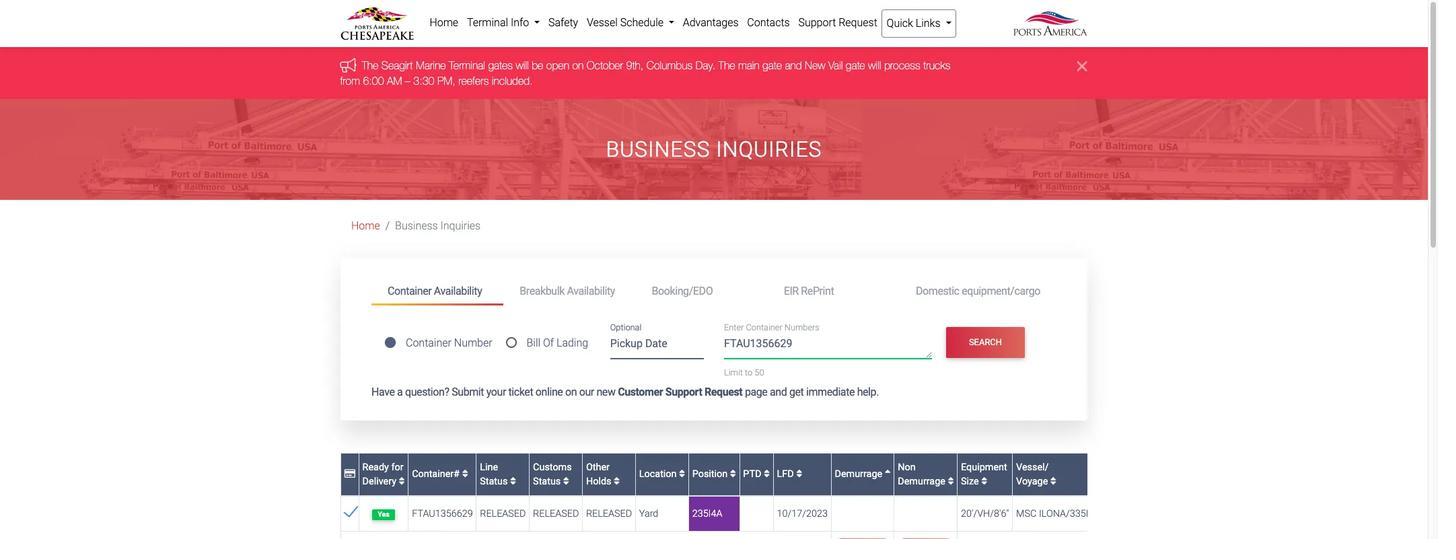 Task type: locate. For each thing, give the bounding box(es) containing it.
and left get
[[770, 386, 787, 398]]

sort image
[[730, 469, 736, 479], [796, 469, 802, 479], [399, 477, 405, 486], [948, 477, 954, 486], [981, 477, 988, 486], [1050, 477, 1057, 486]]

0 horizontal spatial business inquiries
[[395, 220, 481, 232]]

home link
[[425, 9, 463, 36], [351, 220, 380, 232]]

will left the be
[[516, 59, 529, 72]]

2 released from the left
[[533, 508, 579, 520]]

released
[[480, 508, 526, 520], [533, 508, 579, 520], [586, 508, 632, 520]]

availability
[[434, 284, 482, 297], [567, 284, 615, 297]]

container right enter
[[746, 323, 783, 333]]

0 vertical spatial on
[[573, 59, 584, 72]]

safety link
[[544, 9, 583, 36]]

1 horizontal spatial gate
[[846, 59, 866, 72]]

sort image for size
[[981, 477, 988, 486]]

container
[[388, 284, 432, 297], [746, 323, 783, 333], [406, 337, 452, 349]]

am
[[387, 75, 402, 87]]

sort image left customs status
[[510, 477, 516, 486]]

pm,
[[438, 75, 456, 87]]

gate
[[763, 59, 782, 72], [846, 59, 866, 72]]

sort image left the size
[[948, 477, 954, 486]]

1 vertical spatial request
[[705, 386, 743, 398]]

columbus
[[647, 59, 693, 72]]

status for line
[[480, 476, 508, 487]]

1 vertical spatial home
[[351, 220, 380, 232]]

will left process
[[869, 59, 882, 72]]

bill
[[527, 337, 540, 349]]

0 vertical spatial business inquiries
[[606, 137, 822, 162]]

0 vertical spatial terminal
[[467, 16, 508, 29]]

terminal info
[[467, 16, 532, 29]]

customer
[[618, 386, 663, 398]]

status inside line status
[[480, 476, 508, 487]]

0 vertical spatial inquiries
[[716, 137, 822, 162]]

advantages link
[[679, 9, 743, 36]]

search
[[969, 337, 1002, 348]]

seagirt
[[382, 59, 413, 72]]

customs status
[[533, 461, 572, 487]]

1 horizontal spatial status
[[533, 476, 561, 487]]

released down customs status
[[533, 508, 579, 520]]

domestic
[[916, 284, 959, 297]]

0 horizontal spatial will
[[516, 59, 529, 72]]

1 horizontal spatial home
[[430, 16, 458, 29]]

1 vertical spatial business
[[395, 220, 438, 232]]

0 vertical spatial request
[[839, 16, 877, 29]]

sort image inside position link
[[730, 469, 736, 479]]

of
[[543, 337, 554, 349]]

0 horizontal spatial request
[[705, 386, 743, 398]]

1 vertical spatial business inquiries
[[395, 220, 481, 232]]

1 will from the left
[[516, 59, 529, 72]]

ticket
[[508, 386, 533, 398]]

availability inside breakbulk availability link
[[567, 284, 615, 297]]

1 horizontal spatial support
[[798, 16, 836, 29]]

ptd
[[743, 469, 764, 480]]

bullhorn image
[[341, 58, 362, 73]]

1 vertical spatial inquiries
[[440, 220, 481, 232]]

1 horizontal spatial demurrage
[[898, 476, 946, 487]]

booking/edo link
[[636, 279, 768, 303]]

2 horizontal spatial released
[[586, 508, 632, 520]]

vessel/
[[1016, 461, 1049, 473]]

terminal
[[467, 16, 508, 29], [449, 59, 486, 72]]

terminal info link
[[463, 9, 544, 36]]

limit to 50
[[724, 367, 764, 377]]

the up 6:00
[[362, 59, 379, 72]]

the seagirt marine terminal gates will be open on october 9th, columbus day. the main gate and new vail gate will process trucks from 6:00 am – 3:30 pm, reefers included. alert
[[0, 47, 1428, 99]]

Optional text field
[[610, 332, 704, 359]]

2 availability from the left
[[567, 284, 615, 297]]

sort image left lfd
[[764, 469, 770, 479]]

size
[[961, 476, 979, 487]]

0 vertical spatial home link
[[425, 9, 463, 36]]

location
[[639, 469, 679, 480]]

sort image right the voyage
[[1050, 477, 1057, 486]]

holds
[[586, 476, 611, 487]]

Enter Container Numbers text field
[[724, 336, 932, 359]]

line
[[480, 461, 498, 473]]

sort image left the ptd
[[730, 469, 736, 479]]

availability up container number
[[434, 284, 482, 297]]

support up new
[[798, 16, 836, 29]]

status inside customs status
[[533, 476, 561, 487]]

0 vertical spatial container
[[388, 284, 432, 297]]

1 horizontal spatial will
[[869, 59, 882, 72]]

availability inside container availability link
[[434, 284, 482, 297]]

sort image for demurrage
[[948, 477, 954, 486]]

1 horizontal spatial the
[[719, 59, 736, 72]]

from
[[341, 75, 360, 87]]

inquiries
[[716, 137, 822, 162], [440, 220, 481, 232]]

2 gate from the left
[[846, 59, 866, 72]]

sort image
[[462, 469, 468, 479], [679, 469, 685, 479], [764, 469, 770, 479], [510, 477, 516, 486], [563, 477, 569, 486], [614, 477, 620, 486]]

terminal up reefers
[[449, 59, 486, 72]]

status
[[480, 476, 508, 487], [533, 476, 561, 487]]

1 vertical spatial support
[[665, 386, 702, 398]]

eir reprint link
[[768, 279, 900, 303]]

1 horizontal spatial home link
[[425, 9, 463, 36]]

status down customs
[[533, 476, 561, 487]]

on right 'open'
[[573, 59, 584, 72]]

0 horizontal spatial support
[[665, 386, 702, 398]]

sort image right holds
[[614, 477, 620, 486]]

1 availability from the left
[[434, 284, 482, 297]]

sort image up 10/17/2023
[[796, 469, 802, 479]]

0 horizontal spatial gate
[[763, 59, 782, 72]]

contacts link
[[743, 9, 794, 36]]

sort image left the 'position'
[[679, 469, 685, 479]]

demurrage left "non"
[[835, 469, 885, 480]]

on left the our
[[565, 386, 577, 398]]

1 vertical spatial home link
[[351, 220, 380, 232]]

10/17/2023
[[777, 508, 828, 520]]

be
[[532, 59, 544, 72]]

links
[[916, 17, 941, 30]]

will
[[516, 59, 529, 72], [869, 59, 882, 72]]

235i4a
[[692, 508, 722, 520]]

search button
[[946, 327, 1025, 358]]

support request
[[798, 16, 877, 29]]

released down line status
[[480, 508, 526, 520]]

help.
[[857, 386, 879, 398]]

vail
[[829, 59, 843, 72]]

and left new
[[785, 59, 802, 72]]

other
[[586, 461, 610, 473]]

2 status from the left
[[533, 476, 561, 487]]

0 horizontal spatial home link
[[351, 220, 380, 232]]

sort image left line
[[462, 469, 468, 479]]

breakbulk availability
[[520, 284, 615, 297]]

0 horizontal spatial the
[[362, 59, 379, 72]]

gate right vail at right
[[846, 59, 866, 72]]

1 horizontal spatial availability
[[567, 284, 615, 297]]

availability right breakbulk
[[567, 284, 615, 297]]

container up container number
[[388, 284, 432, 297]]

advantages
[[683, 16, 739, 29]]

0 vertical spatial and
[[785, 59, 802, 72]]

1 vertical spatial terminal
[[449, 59, 486, 72]]

container# link
[[412, 469, 468, 480]]

0 horizontal spatial inquiries
[[440, 220, 481, 232]]

20'/vh/8'6"
[[961, 508, 1009, 520]]

new
[[805, 59, 826, 72]]

sort image down equipment
[[981, 477, 988, 486]]

home
[[430, 16, 458, 29], [351, 220, 380, 232]]

new
[[597, 386, 616, 398]]

demurrage inside non demurrage
[[898, 476, 946, 487]]

container left number
[[406, 337, 452, 349]]

breakbulk availability link
[[504, 279, 636, 303]]

number
[[454, 337, 492, 349]]

status down line
[[480, 476, 508, 487]]

2 vertical spatial container
[[406, 337, 452, 349]]

sort image down for
[[399, 477, 405, 486]]

customs
[[533, 461, 572, 473]]

0 vertical spatial home
[[430, 16, 458, 29]]

released down holds
[[586, 508, 632, 520]]

sort image inside lfd link
[[796, 469, 802, 479]]

1 horizontal spatial business inquiries
[[606, 137, 822, 162]]

msc
[[1016, 508, 1037, 520]]

business
[[606, 137, 710, 162], [395, 220, 438, 232]]

0 horizontal spatial status
[[480, 476, 508, 487]]

1 horizontal spatial business
[[606, 137, 710, 162]]

1 horizontal spatial released
[[533, 508, 579, 520]]

equipment size
[[961, 461, 1007, 487]]

0 vertical spatial support
[[798, 16, 836, 29]]

1 vertical spatial container
[[746, 323, 783, 333]]

0 horizontal spatial availability
[[434, 284, 482, 297]]

the right day.
[[719, 59, 736, 72]]

1 status from the left
[[480, 476, 508, 487]]

line status
[[480, 461, 510, 487]]

demurrage down "non"
[[898, 476, 946, 487]]

0 horizontal spatial released
[[480, 508, 526, 520]]

get
[[789, 386, 804, 398]]

request left quick
[[839, 16, 877, 29]]

your
[[486, 386, 506, 398]]

gate right main
[[763, 59, 782, 72]]

ready
[[362, 461, 389, 473]]

terminal left info
[[467, 16, 508, 29]]

open
[[547, 59, 570, 72]]

1 horizontal spatial request
[[839, 16, 877, 29]]

request down the limit
[[705, 386, 743, 398]]

sort image inside ptd link
[[764, 469, 770, 479]]

support right the customer
[[665, 386, 702, 398]]

non demurrage
[[898, 461, 948, 487]]

1 vertical spatial and
[[770, 386, 787, 398]]

trucks
[[924, 59, 951, 72]]

demurrage
[[835, 469, 885, 480], [898, 476, 946, 487]]

lfd
[[777, 469, 796, 480]]



Task type: vqa. For each thing, say whether or not it's contained in the screenshot.
"Chassis"
no



Task type: describe. For each thing, give the bounding box(es) containing it.
sort image down customs
[[563, 477, 569, 486]]

container availability
[[388, 284, 482, 297]]

ilona/335r
[[1039, 508, 1092, 520]]

on inside the seagirt marine terminal gates will be open on october 9th, columbus day. the main gate and new vail gate will process trucks from 6:00 am – 3:30 pm, reefers included.
[[573, 59, 584, 72]]

process
[[885, 59, 921, 72]]

container for container number
[[406, 337, 452, 349]]

eir reprint
[[784, 284, 834, 297]]

quick
[[887, 17, 913, 30]]

non
[[898, 461, 916, 473]]

1 released from the left
[[480, 508, 526, 520]]

position
[[692, 469, 730, 480]]

domestic equipment/cargo link
[[900, 279, 1057, 303]]

safety
[[549, 16, 578, 29]]

domestic equipment/cargo
[[916, 284, 1040, 297]]

sort image inside the container# link
[[462, 469, 468, 479]]

limit
[[724, 367, 743, 377]]

lfd link
[[777, 469, 802, 480]]

enter
[[724, 323, 744, 333]]

for
[[391, 461, 403, 473]]

terminal inside the seagirt marine terminal gates will be open on october 9th, columbus day. the main gate and new vail gate will process trucks from 6:00 am – 3:30 pm, reefers included.
[[449, 59, 486, 72]]

customer support request link
[[618, 386, 743, 398]]

2 the from the left
[[719, 59, 736, 72]]

1 vertical spatial on
[[565, 386, 577, 398]]

sort up image
[[885, 469, 891, 479]]

sort image for for
[[399, 477, 405, 486]]

enter container numbers
[[724, 323, 820, 333]]

credit card image
[[344, 469, 355, 479]]

reefers
[[459, 75, 489, 87]]

1 horizontal spatial inquiries
[[716, 137, 822, 162]]

50
[[755, 367, 764, 377]]

close image
[[1078, 58, 1088, 74]]

container availability link
[[372, 279, 504, 306]]

2 will from the left
[[869, 59, 882, 72]]

ready for delivery
[[362, 461, 403, 487]]

page
[[745, 386, 768, 398]]

october
[[587, 59, 624, 72]]

yes
[[378, 510, 390, 519]]

status for customs
[[533, 476, 561, 487]]

3 released from the left
[[586, 508, 632, 520]]

reprint
[[801, 284, 834, 297]]

request inside "support request" link
[[839, 16, 877, 29]]

to
[[745, 367, 753, 377]]

6:00
[[363, 75, 384, 87]]

container for container availability
[[388, 284, 432, 297]]

other holds
[[586, 461, 614, 487]]

sort image for voyage
[[1050, 477, 1057, 486]]

msc ilona/335r
[[1016, 508, 1092, 520]]

1 the from the left
[[362, 59, 379, 72]]

sort image inside location link
[[679, 469, 685, 479]]

the seagirt marine terminal gates will be open on october 9th, columbus day. the main gate and new vail gate will process trucks from 6:00 am – 3:30 pm, reefers included. link
[[341, 59, 951, 87]]

ftau1356629
[[412, 508, 473, 520]]

bill of lading
[[527, 337, 588, 349]]

breakbulk
[[520, 284, 565, 297]]

location link
[[639, 469, 685, 480]]

booking/edo
[[652, 284, 713, 297]]

3:30
[[414, 75, 435, 87]]

1 gate from the left
[[763, 59, 782, 72]]

main
[[739, 59, 760, 72]]

a
[[397, 386, 403, 398]]

have
[[372, 386, 395, 398]]

0 vertical spatial business
[[606, 137, 710, 162]]

–
[[405, 75, 411, 87]]

0 horizontal spatial home
[[351, 220, 380, 232]]

vessel/ voyage
[[1016, 461, 1050, 487]]

availability for breakbulk availability
[[567, 284, 615, 297]]

contacts
[[747, 16, 790, 29]]

quick links link
[[882, 9, 956, 38]]

schedule
[[620, 16, 664, 29]]

equipment
[[961, 461, 1007, 473]]

vessel schedule link
[[583, 9, 679, 36]]

included.
[[492, 75, 533, 87]]

submit
[[452, 386, 484, 398]]

position link
[[692, 469, 736, 480]]

availability for container availability
[[434, 284, 482, 297]]

0 horizontal spatial business
[[395, 220, 438, 232]]

marine
[[416, 59, 446, 72]]

equipment/cargo
[[962, 284, 1040, 297]]

lading
[[557, 337, 588, 349]]

voyage
[[1016, 476, 1048, 487]]

gates
[[489, 59, 513, 72]]

demurrage link
[[835, 469, 891, 480]]

numbers
[[785, 323, 820, 333]]

optional
[[610, 323, 642, 333]]

yard
[[639, 508, 658, 520]]

quick links
[[887, 17, 943, 30]]

and inside the seagirt marine terminal gates will be open on october 9th, columbus day. the main gate and new vail gate will process trucks from 6:00 am – 3:30 pm, reefers included.
[[785, 59, 802, 72]]

container number
[[406, 337, 492, 349]]

delivery
[[362, 476, 396, 487]]

container#
[[412, 469, 462, 480]]

0 horizontal spatial demurrage
[[835, 469, 885, 480]]

vessel schedule
[[587, 16, 666, 29]]

info
[[511, 16, 529, 29]]

eir
[[784, 284, 799, 297]]



